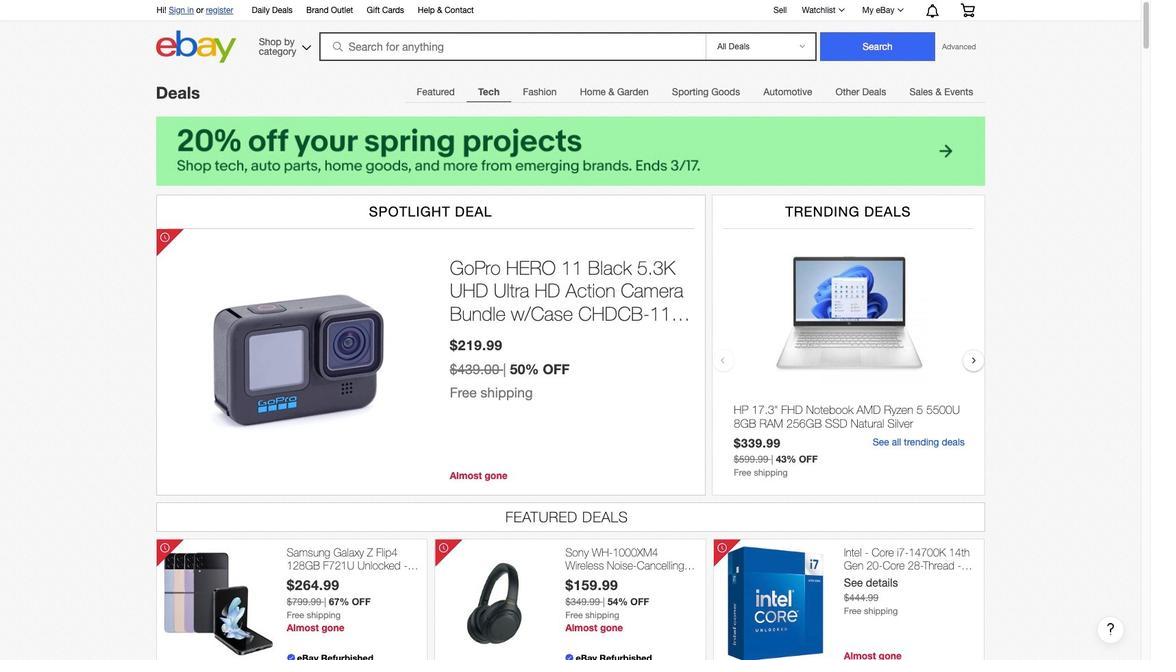 Task type: locate. For each thing, give the bounding box(es) containing it.
main content
[[156, 66, 1125, 660]]

tab list
[[405, 77, 985, 106]]

watchlist image
[[839, 8, 845, 12]]

None submit
[[820, 32, 936, 61]]

menu bar
[[405, 77, 985, 106]]

Search for anything text field
[[321, 34, 703, 60]]

banner
[[149, 0, 985, 66]]



Task type: vqa. For each thing, say whether or not it's contained in the screenshot.
announcements link
no



Task type: describe. For each thing, give the bounding box(es) containing it.
20% off your spring projects shop tech, auto parts, home goods, and more from emerging brands. ends 3/17. image
[[156, 117, 985, 186]]

account navigation
[[149, 0, 985, 21]]

my ebay image
[[898, 8, 904, 12]]

your shopping cart image
[[960, 3, 976, 17]]

help, opens dialogs image
[[1104, 622, 1118, 636]]



